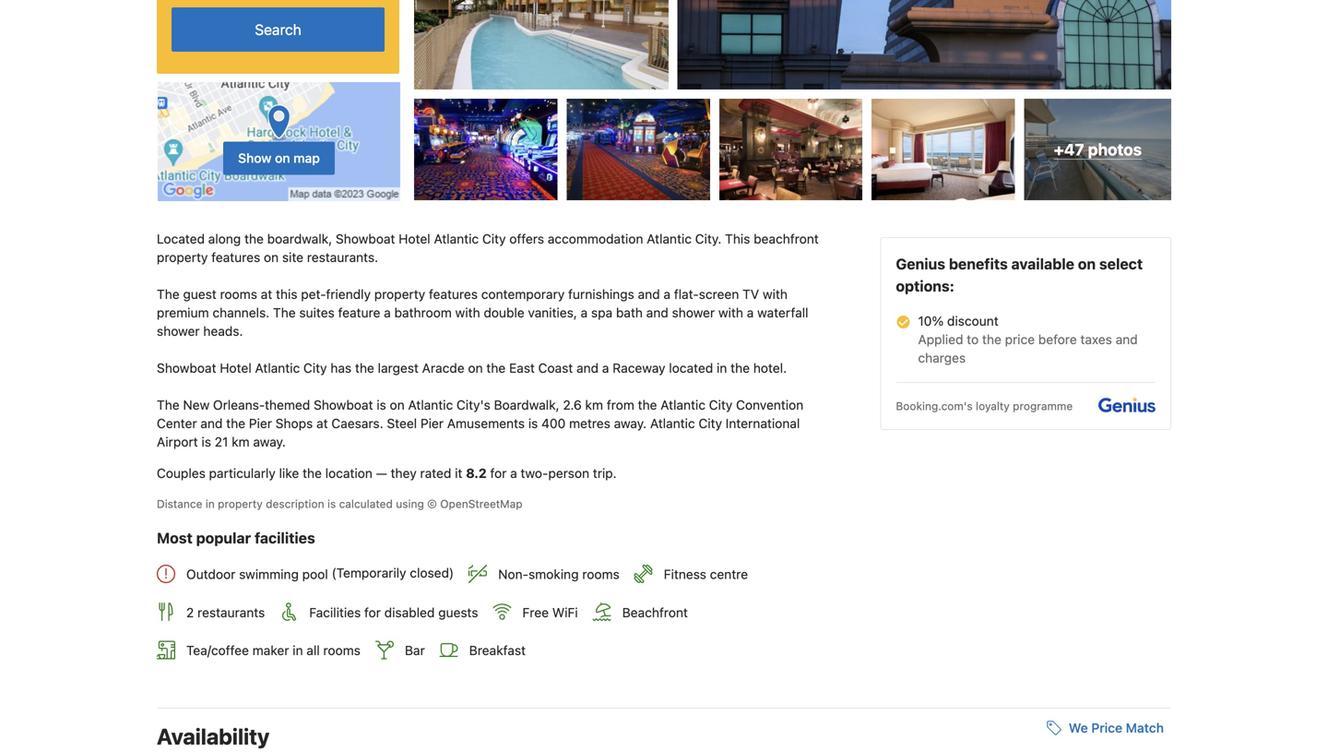 Task type: describe. For each thing, give the bounding box(es) containing it.
new
[[183, 397, 210, 413]]

city left the international
[[699, 416, 723, 431]]

city up the international
[[709, 397, 733, 413]]

shops
[[276, 416, 313, 431]]

city left offers
[[483, 231, 506, 247]]

themed
[[265, 397, 310, 413]]

we price match
[[1069, 720, 1165, 736]]

is up caesars.
[[377, 397, 386, 413]]

it
[[455, 466, 463, 481]]

the right the has
[[355, 360, 375, 376]]

and inside 10% discount applied to the price before taxes and charges
[[1116, 332, 1139, 347]]

beachfront
[[623, 605, 688, 620]]

0 vertical spatial features
[[212, 250, 260, 265]]

+47
[[1054, 140, 1085, 159]]

benefits
[[949, 255, 1008, 273]]

2 vertical spatial the
[[157, 397, 180, 413]]

suites
[[299, 305, 335, 320]]

taxes
[[1081, 332, 1113, 347]]

400
[[542, 416, 566, 431]]

we price match button
[[1040, 712, 1172, 745]]

from
[[607, 397, 635, 413]]

programme
[[1013, 400, 1073, 413]]

east
[[509, 360, 535, 376]]

photos
[[1089, 140, 1142, 159]]

maker
[[253, 643, 289, 658]]

1 vertical spatial the
[[273, 305, 296, 320]]

pet-
[[301, 287, 326, 302]]

two-
[[521, 466, 549, 481]]

disabled
[[385, 605, 435, 620]]

0 vertical spatial hotel
[[399, 231, 431, 247]]

bath
[[616, 305, 643, 320]]

a left the spa on the left top of page
[[581, 305, 588, 320]]

to
[[967, 332, 979, 347]]

coast
[[539, 360, 573, 376]]

options:
[[896, 277, 955, 295]]

0 vertical spatial the
[[157, 287, 180, 302]]

and right coast
[[577, 360, 599, 376]]

10%
[[919, 313, 944, 329]]

guests
[[438, 605, 478, 620]]

outdoor
[[186, 567, 236, 582]]

the down orleans-
[[226, 416, 246, 431]]

feature
[[338, 305, 381, 320]]

1 vertical spatial hotel
[[220, 360, 252, 376]]

is left calculated
[[328, 498, 336, 510]]

1 horizontal spatial property
[[218, 498, 263, 510]]

0 vertical spatial property
[[157, 250, 208, 265]]

the right like
[[303, 466, 322, 481]]

description
[[266, 498, 324, 510]]

person
[[549, 466, 590, 481]]

they
[[391, 466, 417, 481]]

search
[[255, 21, 302, 38]]

1 horizontal spatial rooms
[[323, 643, 361, 658]]

caesars.
[[332, 416, 384, 431]]

booking.com's loyalty programme
[[896, 400, 1073, 413]]

largest
[[378, 360, 419, 376]]

furnishings
[[569, 287, 635, 302]]

trip.
[[593, 466, 617, 481]]

match
[[1127, 720, 1165, 736]]

a down "tv"
[[747, 305, 754, 320]]

and up 21
[[201, 416, 223, 431]]

and up bath on the left of page
[[638, 287, 660, 302]]

vanities,
[[528, 305, 578, 320]]

channels.
[[213, 305, 270, 320]]

popular
[[196, 529, 251, 547]]

2.6
[[563, 397, 582, 413]]

international
[[726, 416, 800, 431]]

21
[[215, 434, 228, 450]]

0 vertical spatial at
[[261, 287, 272, 302]]

breakfast
[[469, 643, 526, 658]]

©
[[427, 498, 437, 510]]

available
[[1012, 255, 1075, 273]]

facilities
[[309, 605, 361, 620]]

a left two-
[[510, 466, 517, 481]]

orleans-
[[213, 397, 265, 413]]

guest
[[183, 287, 217, 302]]

openstreetmap
[[440, 498, 523, 510]]

0 horizontal spatial with
[[456, 305, 480, 320]]

and right bath on the left of page
[[647, 305, 669, 320]]

restaurants
[[198, 605, 265, 620]]

bar
[[405, 643, 425, 658]]

particularly
[[209, 466, 276, 481]]

this
[[276, 287, 298, 302]]

search section
[[149, 0, 407, 202]]

genius benefits available on select options:
[[896, 255, 1144, 295]]

premium
[[157, 305, 209, 320]]

booking.com's
[[896, 400, 973, 413]]

hotel.
[[754, 360, 787, 376]]

restaurants.
[[307, 250, 378, 265]]

1 vertical spatial rooms
[[583, 567, 620, 582]]

non-smoking rooms
[[499, 567, 620, 582]]

charges
[[919, 350, 966, 366]]

2 pier from the left
[[421, 416, 444, 431]]

like
[[279, 466, 299, 481]]

+47 photos link
[[1025, 99, 1172, 200]]

tv
[[743, 287, 760, 302]]

smoking
[[529, 567, 579, 582]]

free wifi
[[523, 605, 578, 620]]

steel
[[387, 416, 417, 431]]

price
[[1006, 332, 1035, 347]]

double
[[484, 305, 525, 320]]

facilities for disabled guests
[[309, 605, 478, 620]]

map
[[294, 150, 320, 166]]

on up steel
[[390, 397, 405, 413]]

outdoor swimming pool (temporarily closed)
[[186, 565, 454, 582]]



Task type: vqa. For each thing, say whether or not it's contained in the screenshot.
the top 'shower'
yes



Task type: locate. For each thing, give the bounding box(es) containing it.
the inside 10% discount applied to the price before taxes and charges
[[983, 332, 1002, 347]]

1 vertical spatial km
[[232, 434, 250, 450]]

most popular facilities
[[157, 529, 315, 547]]

has
[[331, 360, 352, 376]]

in right located
[[717, 360, 728, 376]]

1 pier from the left
[[249, 416, 272, 431]]

2 horizontal spatial property
[[374, 287, 426, 302]]

rated
[[420, 466, 452, 481]]

the left hotel.
[[731, 360, 750, 376]]

1 horizontal spatial hotel
[[399, 231, 431, 247]]

distance
[[157, 498, 203, 510]]

0 horizontal spatial pier
[[249, 416, 272, 431]]

city
[[483, 231, 506, 247], [304, 360, 327, 376], [709, 397, 733, 413], [699, 416, 723, 431]]

pier down orleans-
[[249, 416, 272, 431]]

most
[[157, 529, 193, 547]]

boardwalk,
[[267, 231, 332, 247]]

1 vertical spatial in
[[206, 498, 215, 510]]

a right feature
[[384, 305, 391, 320]]

1 horizontal spatial away.
[[614, 416, 647, 431]]

a left flat-
[[664, 287, 671, 302]]

waterfall
[[758, 305, 809, 320]]

0 horizontal spatial at
[[261, 287, 272, 302]]

a left raceway
[[602, 360, 609, 376]]

away. down shops
[[253, 434, 286, 450]]

centre
[[710, 567, 748, 582]]

price
[[1092, 720, 1123, 736]]

10% discount applied to the price before taxes and charges
[[919, 313, 1139, 366]]

1 horizontal spatial with
[[719, 305, 744, 320]]

0 horizontal spatial in
[[206, 498, 215, 510]]

km right 21
[[232, 434, 250, 450]]

center
[[157, 416, 197, 431]]

8.2
[[466, 466, 487, 481]]

2 vertical spatial showboat
[[314, 397, 373, 413]]

+47 photos
[[1054, 140, 1142, 159]]

1 horizontal spatial in
[[293, 643, 303, 658]]

showboat
[[336, 231, 395, 247], [157, 360, 216, 376], [314, 397, 373, 413]]

and right "taxes"
[[1116, 332, 1139, 347]]

before
[[1039, 332, 1078, 347]]

free
[[523, 605, 549, 620]]

bathroom
[[395, 305, 452, 320]]

the
[[245, 231, 264, 247], [983, 332, 1002, 347], [355, 360, 375, 376], [487, 360, 506, 376], [731, 360, 750, 376], [638, 397, 657, 413], [226, 416, 246, 431], [303, 466, 322, 481]]

property down located
[[157, 250, 208, 265]]

city's
[[457, 397, 491, 413]]

is
[[377, 397, 386, 413], [529, 416, 538, 431], [202, 434, 211, 450], [328, 498, 336, 510]]

contemporary
[[481, 287, 565, 302]]

0 vertical spatial km
[[586, 397, 604, 413]]

aracde
[[422, 360, 465, 376]]

on inside the genius benefits available on select options:
[[1079, 255, 1096, 273]]

the left east
[[487, 360, 506, 376]]

show
[[238, 150, 272, 166]]

2 vertical spatial property
[[218, 498, 263, 510]]

hotel up orleans-
[[220, 360, 252, 376]]

property down particularly
[[218, 498, 263, 510]]

pier right steel
[[421, 416, 444, 431]]

shower
[[672, 305, 715, 320], [157, 324, 200, 339]]

the down this
[[273, 305, 296, 320]]

located
[[157, 231, 205, 247]]

0 horizontal spatial rooms
[[220, 287, 257, 302]]

1 vertical spatial showboat
[[157, 360, 216, 376]]

select
[[1100, 255, 1144, 273]]

non-
[[499, 567, 529, 582]]

in inside the located along the boardwalk, showboat hotel atlantic city offers accommodation atlantic city. this beachfront property features on site restaurants. the guest rooms at this pet-friendly property features contemporary furnishings and a flat-screen tv with premium channels. the suites feature a bathroom with double vanities, a spa bath and shower with a waterfall shower heads. showboat hotel atlantic city has the largest aracde on the east coast and a raceway located in the hotel. the new orleans-themed showboat is on atlantic city's boardwalk, 2.6 km from the atlantic city convention center and the pier shops at caesars. steel pier amusements is 400 metres away. atlantic city international airport is 21 km away.
[[717, 360, 728, 376]]

for left disabled
[[365, 605, 381, 620]]

located
[[669, 360, 714, 376]]

shower down premium
[[157, 324, 200, 339]]

2 horizontal spatial in
[[717, 360, 728, 376]]

genius
[[896, 255, 946, 273]]

0 horizontal spatial for
[[365, 605, 381, 620]]

0 horizontal spatial shower
[[157, 324, 200, 339]]

on left select
[[1079, 255, 1096, 273]]

on left the map
[[275, 150, 290, 166]]

1 vertical spatial at
[[317, 416, 328, 431]]

2 vertical spatial in
[[293, 643, 303, 658]]

1 vertical spatial away.
[[253, 434, 286, 450]]

with down screen
[[719, 305, 744, 320]]

0 horizontal spatial features
[[212, 250, 260, 265]]

facilities
[[255, 529, 315, 547]]

couples particularly like the location — they rated it 8.2 for a two-person trip.
[[157, 466, 617, 481]]

at left this
[[261, 287, 272, 302]]

0 horizontal spatial away.
[[253, 434, 286, 450]]

at right shops
[[317, 416, 328, 431]]

the up premium
[[157, 287, 180, 302]]

pool
[[302, 567, 328, 582]]

the up 'center'
[[157, 397, 180, 413]]

1 horizontal spatial shower
[[672, 305, 715, 320]]

for right 8.2
[[490, 466, 507, 481]]

discount
[[948, 313, 999, 329]]

1 horizontal spatial pier
[[421, 416, 444, 431]]

located along the boardwalk, showboat hotel atlantic city offers accommodation atlantic city. this beachfront property features on site restaurants. the guest rooms at this pet-friendly property features contemporary furnishings and a flat-screen tv with premium channels. the suites feature a bathroom with double vanities, a spa bath and shower with a waterfall shower heads. showboat hotel atlantic city has the largest aracde on the east coast and a raceway located in the hotel. the new orleans-themed showboat is on atlantic city's boardwalk, 2.6 km from the atlantic city convention center and the pier shops at caesars. steel pier amusements is 400 metres away. atlantic city international airport is 21 km away.
[[157, 231, 823, 450]]

boardwalk,
[[494, 397, 560, 413]]

accommodation
[[548, 231, 644, 247]]

wifi
[[553, 605, 578, 620]]

0 vertical spatial for
[[490, 466, 507, 481]]

location
[[325, 466, 373, 481]]

we
[[1069, 720, 1089, 736]]

using
[[396, 498, 424, 510]]

2 vertical spatial rooms
[[323, 643, 361, 658]]

calculated
[[339, 498, 393, 510]]

pier
[[249, 416, 272, 431], [421, 416, 444, 431]]

spa
[[592, 305, 613, 320]]

is left 21
[[202, 434, 211, 450]]

with left double
[[456, 305, 480, 320]]

is down boardwalk,
[[529, 416, 538, 431]]

features up "bathroom"
[[429, 287, 478, 302]]

tea/coffee
[[186, 643, 249, 658]]

the right to
[[983, 332, 1002, 347]]

showboat up caesars.
[[314, 397, 373, 413]]

rooms right all
[[323, 643, 361, 658]]

tea/coffee maker in all rooms
[[186, 643, 361, 658]]

0 horizontal spatial hotel
[[220, 360, 252, 376]]

availability
[[157, 724, 270, 749]]

offers
[[510, 231, 544, 247]]

rooms up channels.
[[220, 287, 257, 302]]

city.
[[696, 231, 722, 247]]

0 vertical spatial in
[[717, 360, 728, 376]]

the right from
[[638, 397, 657, 413]]

0 vertical spatial shower
[[672, 305, 715, 320]]

this
[[725, 231, 751, 247]]

on right aracde
[[468, 360, 483, 376]]

in right distance
[[206, 498, 215, 510]]

city left the has
[[304, 360, 327, 376]]

flat-
[[674, 287, 699, 302]]

2 horizontal spatial with
[[763, 287, 788, 302]]

show on map
[[238, 150, 320, 166]]

1 vertical spatial features
[[429, 287, 478, 302]]

1 horizontal spatial km
[[586, 397, 604, 413]]

km up the metres
[[586, 397, 604, 413]]

fitness centre
[[664, 567, 748, 582]]

rooms inside the located along the boardwalk, showboat hotel atlantic city offers accommodation atlantic city. this beachfront property features on site restaurants. the guest rooms at this pet-friendly property features contemporary furnishings and a flat-screen tv with premium channels. the suites feature a bathroom with double vanities, a spa bath and shower with a waterfall shower heads. showboat hotel atlantic city has the largest aracde on the east coast and a raceway located in the hotel. the new orleans-themed showboat is on atlantic city's boardwalk, 2.6 km from the atlantic city convention center and the pier shops at caesars. steel pier amusements is 400 metres away. atlantic city international airport is 21 km away.
[[220, 287, 257, 302]]

showboat up restaurants.
[[336, 231, 395, 247]]

property up "bathroom"
[[374, 287, 426, 302]]

with
[[763, 287, 788, 302], [456, 305, 480, 320], [719, 305, 744, 320]]

away. down from
[[614, 416, 647, 431]]

1 horizontal spatial at
[[317, 416, 328, 431]]

rooms right smoking
[[583, 567, 620, 582]]

swimming
[[239, 567, 299, 582]]

search button
[[172, 7, 385, 52]]

for
[[490, 466, 507, 481], [365, 605, 381, 620]]

1 horizontal spatial features
[[429, 287, 478, 302]]

1 vertical spatial shower
[[157, 324, 200, 339]]

hotel up "bathroom"
[[399, 231, 431, 247]]

in left all
[[293, 643, 303, 658]]

hotel
[[399, 231, 431, 247], [220, 360, 252, 376]]

the
[[157, 287, 180, 302], [273, 305, 296, 320], [157, 397, 180, 413]]

2 horizontal spatial rooms
[[583, 567, 620, 582]]

0 vertical spatial showboat
[[336, 231, 395, 247]]

1 vertical spatial for
[[365, 605, 381, 620]]

0 horizontal spatial km
[[232, 434, 250, 450]]

0 horizontal spatial property
[[157, 250, 208, 265]]

the right the along
[[245, 231, 264, 247]]

beachfront
[[754, 231, 819, 247]]

closed)
[[410, 565, 454, 581]]

features down the along
[[212, 250, 260, 265]]

at
[[261, 287, 272, 302], [317, 416, 328, 431]]

convention
[[737, 397, 804, 413]]

on left site
[[264, 250, 279, 265]]

on inside search 'section'
[[275, 150, 290, 166]]

1 vertical spatial property
[[374, 287, 426, 302]]

0 vertical spatial away.
[[614, 416, 647, 431]]

with up waterfall at the right of the page
[[763, 287, 788, 302]]

1 horizontal spatial for
[[490, 466, 507, 481]]

showboat up new
[[157, 360, 216, 376]]

0 vertical spatial rooms
[[220, 287, 257, 302]]

rooms
[[220, 287, 257, 302], [583, 567, 620, 582], [323, 643, 361, 658]]

shower down flat-
[[672, 305, 715, 320]]

a
[[664, 287, 671, 302], [384, 305, 391, 320], [581, 305, 588, 320], [747, 305, 754, 320], [602, 360, 609, 376], [510, 466, 517, 481]]



